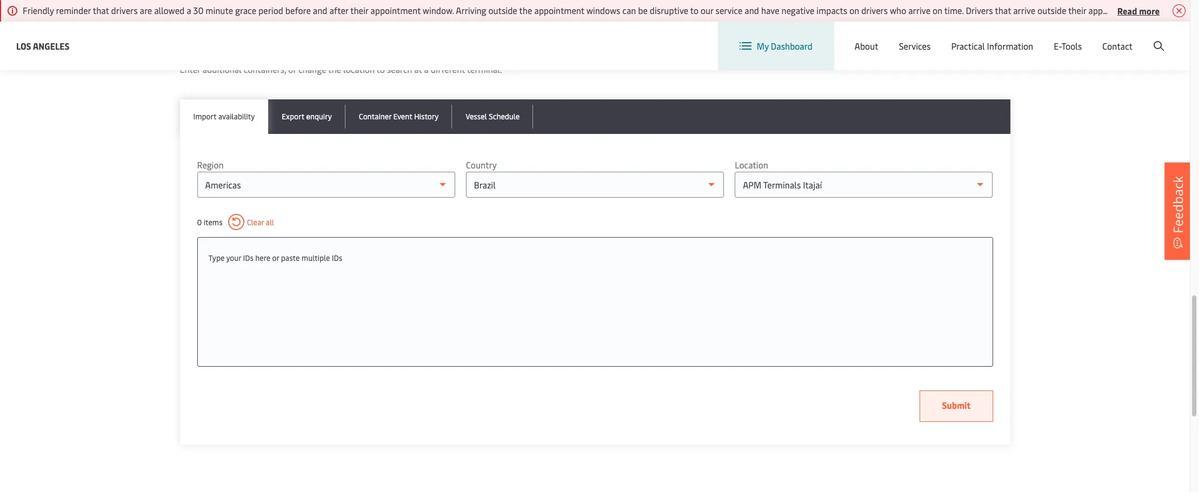 Task type: locate. For each thing, give the bounding box(es) containing it.
1 that from the left
[[93, 4, 109, 16]]

1 horizontal spatial the
[[519, 4, 532, 16]]

be right the can
[[638, 4, 648, 16]]

submit button
[[920, 391, 993, 422]]

your
[[226, 253, 241, 263]]

1 horizontal spatial location
[[914, 31, 947, 43]]

a
[[187, 4, 191, 16], [424, 63, 429, 75]]

1 horizontal spatial and
[[745, 4, 759, 16]]

0 vertical spatial location
[[914, 31, 947, 43]]

2 ids from the left
[[332, 253, 342, 263]]

arrive right the who
[[908, 4, 931, 16]]

1 arrive from the left
[[908, 4, 931, 16]]

1 horizontal spatial or
[[288, 63, 296, 75]]

or
[[288, 63, 296, 75], [272, 253, 279, 263]]

switch location button
[[868, 31, 947, 43]]

1 outside from the left
[[488, 4, 517, 16]]

1 and from the left
[[313, 4, 327, 16]]

2 horizontal spatial appointment
[[1089, 4, 1139, 16]]

contact
[[1102, 40, 1133, 52]]

export
[[282, 111, 304, 122]]

import availability
[[193, 111, 255, 122]]

that right reminder
[[93, 4, 109, 16]]

0 horizontal spatial arrive
[[908, 4, 931, 16]]

0 vertical spatial or
[[288, 63, 296, 75]]

to left our
[[690, 4, 699, 16]]

on left time.
[[933, 4, 942, 16]]

a right at
[[424, 63, 429, 75]]

can
[[622, 4, 636, 16]]

country
[[466, 159, 497, 171]]

change
[[298, 63, 326, 75]]

vessel schedule
[[466, 111, 520, 122]]

1 horizontal spatial outside
[[1038, 4, 1066, 16]]

event
[[393, 111, 412, 122]]

1 horizontal spatial that
[[995, 4, 1011, 16]]

or right here
[[272, 253, 279, 263]]

import
[[193, 111, 216, 122]]

their right after
[[350, 4, 368, 16]]

appointment
[[371, 4, 421, 16], [534, 4, 584, 16], [1089, 4, 1139, 16]]

e-tools button
[[1054, 22, 1082, 70]]

1 horizontal spatial to
[[690, 4, 699, 16]]

region
[[197, 159, 224, 171]]

ids right your
[[243, 253, 254, 263]]

0 horizontal spatial drivers
[[111, 4, 138, 16]]

on right impacts
[[849, 4, 859, 16]]

/
[[1105, 32, 1109, 44]]

1 ids from the left
[[243, 253, 254, 263]]

to
[[690, 4, 699, 16], [377, 63, 385, 75]]

export еnquiry button
[[268, 99, 345, 134]]

appointment up login / create account link
[[1089, 4, 1139, 16]]

0 horizontal spatial on
[[849, 4, 859, 16]]

a left 30
[[187, 4, 191, 16]]

1 horizontal spatial appointment
[[534, 4, 584, 16]]

and left 'have'
[[745, 4, 759, 16]]

2 drivers from the left
[[861, 4, 888, 16]]

2 arrive from the left
[[1013, 4, 1035, 16]]

their
[[350, 4, 368, 16], [1068, 4, 1086, 16]]

1 horizontal spatial their
[[1068, 4, 1086, 16]]

or left change
[[288, 63, 296, 75]]

enter
[[180, 63, 200, 75]]

1 horizontal spatial be
[[1188, 4, 1198, 16]]

history
[[414, 111, 439, 122]]

appointment left window.
[[371, 4, 421, 16]]

outside up e-
[[1038, 4, 1066, 16]]

friendly
[[23, 4, 54, 16]]

0 horizontal spatial that
[[93, 4, 109, 16]]

are
[[140, 4, 152, 16]]

0 horizontal spatial and
[[313, 4, 327, 16]]

be right the will
[[1188, 4, 1198, 16]]

about button
[[855, 22, 878, 70]]

1 horizontal spatial ids
[[332, 253, 342, 263]]

the
[[519, 4, 532, 16], [328, 63, 341, 75]]

ids
[[243, 253, 254, 263], [332, 253, 342, 263]]

appointment left windows at the top of the page
[[534, 4, 584, 16]]

2 appointment from the left
[[534, 4, 584, 16]]

2 that from the left
[[995, 4, 1011, 16]]

location
[[914, 31, 947, 43], [735, 159, 768, 171]]

0 horizontal spatial their
[[350, 4, 368, 16]]

0 horizontal spatial appointment
[[371, 4, 421, 16]]

clear all
[[247, 217, 274, 227]]

outside right arriving
[[488, 4, 517, 16]]

0 horizontal spatial outside
[[488, 4, 517, 16]]

drivers left the who
[[861, 4, 888, 16]]

to left search
[[377, 63, 385, 75]]

that right drivers
[[995, 4, 1011, 16]]

my dashboard
[[757, 40, 813, 52]]

0 horizontal spatial ids
[[243, 253, 254, 263]]

1 horizontal spatial a
[[424, 63, 429, 75]]

0 horizontal spatial a
[[187, 4, 191, 16]]

that
[[93, 4, 109, 16], [995, 4, 1011, 16]]

drivers left are
[[111, 4, 138, 16]]

on
[[849, 4, 859, 16], [933, 4, 942, 16]]

0 horizontal spatial or
[[272, 253, 279, 263]]

0 horizontal spatial the
[[328, 63, 341, 75]]

еnquiry
[[306, 111, 332, 122]]

after
[[329, 4, 348, 16]]

2 their from the left
[[1068, 4, 1086, 16]]

1 vertical spatial or
[[272, 253, 279, 263]]

1 horizontal spatial drivers
[[861, 4, 888, 16]]

enter additional containers, or change the location to search at a different terminal.
[[180, 63, 502, 75]]

0 horizontal spatial to
[[377, 63, 385, 75]]

login / create account link
[[1062, 22, 1169, 54]]

be
[[638, 4, 648, 16], [1188, 4, 1198, 16]]

my
[[757, 40, 769, 52]]

dashboard
[[771, 40, 813, 52]]

container event history
[[359, 111, 439, 122]]

multiple
[[302, 253, 330, 263]]

1 vertical spatial to
[[377, 63, 385, 75]]

switch location
[[886, 31, 947, 43]]

arrive
[[908, 4, 931, 16], [1013, 4, 1035, 16]]

drivers
[[966, 4, 993, 16]]

tab list
[[180, 99, 1010, 134]]

account
[[1138, 32, 1169, 44]]

tools
[[1062, 40, 1082, 52]]

practical information button
[[951, 22, 1033, 70]]

container
[[359, 111, 391, 122]]

will
[[1173, 4, 1186, 16]]

arrive up menu
[[1013, 4, 1035, 16]]

0 horizontal spatial location
[[735, 159, 768, 171]]

and left after
[[313, 4, 327, 16]]

e-
[[1054, 40, 1062, 52]]

have
[[761, 4, 779, 16]]

and
[[313, 4, 327, 16], [745, 4, 759, 16]]

1 vertical spatial location
[[735, 159, 768, 171]]

None text field
[[208, 249, 982, 268]]

clear all button
[[228, 214, 274, 230]]

drivers
[[111, 4, 138, 16], [861, 4, 888, 16]]

0 vertical spatial the
[[519, 4, 532, 16]]

1 vertical spatial the
[[328, 63, 341, 75]]

their up login
[[1068, 4, 1086, 16]]

1 horizontal spatial arrive
[[1013, 4, 1035, 16]]

about
[[855, 40, 878, 52]]

close alert image
[[1173, 4, 1186, 17]]

ids right multiple
[[332, 253, 342, 263]]

who
[[890, 4, 906, 16]]

1 horizontal spatial on
[[933, 4, 942, 16]]

0 horizontal spatial be
[[638, 4, 648, 16]]

0 vertical spatial to
[[690, 4, 699, 16]]

additional
[[203, 63, 242, 75]]



Task type: vqa. For each thing, say whether or not it's contained in the screenshot.
sign up to Terminal Alerts. link
no



Task type: describe. For each thing, give the bounding box(es) containing it.
here
[[255, 253, 270, 263]]

vessel schedule button
[[452, 99, 533, 134]]

window.
[[423, 4, 454, 16]]

menu
[[1009, 32, 1031, 44]]

windows
[[586, 4, 620, 16]]

30
[[193, 4, 204, 16]]

period
[[258, 4, 283, 16]]

2 on from the left
[[933, 4, 942, 16]]

container event history button
[[345, 99, 452, 134]]

at
[[414, 63, 422, 75]]

2 and from the left
[[745, 4, 759, 16]]

allowed
[[154, 4, 185, 16]]

location
[[343, 63, 375, 75]]

search
[[387, 63, 412, 75]]

before
[[285, 4, 311, 16]]

terminal.
[[467, 63, 502, 75]]

2 outside from the left
[[1038, 4, 1066, 16]]

angeles
[[33, 40, 69, 52]]

los
[[16, 40, 31, 52]]

feedback button
[[1165, 162, 1192, 260]]

services button
[[899, 22, 931, 70]]

all
[[266, 217, 274, 227]]

export еnquiry
[[282, 111, 332, 122]]

arriving
[[456, 4, 486, 16]]

type
[[208, 253, 225, 263]]

1 vertical spatial a
[[424, 63, 429, 75]]

contact button
[[1102, 22, 1133, 70]]

time.
[[944, 4, 964, 16]]

0
[[197, 217, 202, 227]]

clear
[[247, 217, 264, 227]]

my dashboard button
[[740, 22, 813, 70]]

1 drivers from the left
[[111, 4, 138, 16]]

read
[[1117, 5, 1137, 16]]

create
[[1111, 32, 1136, 44]]

window
[[1141, 4, 1171, 16]]

login / create account
[[1082, 32, 1169, 44]]

switch
[[886, 31, 911, 43]]

type your ids here or paste multiple ids
[[208, 253, 342, 263]]

1 on from the left
[[849, 4, 859, 16]]

global
[[982, 32, 1006, 44]]

tab list containing import availability
[[180, 99, 1010, 134]]

different
[[431, 63, 465, 75]]

schedule
[[489, 111, 520, 122]]

read more button
[[1117, 4, 1160, 17]]

services
[[899, 40, 931, 52]]

practical
[[951, 40, 985, 52]]

e-tools
[[1054, 40, 1082, 52]]

2 be from the left
[[1188, 4, 1198, 16]]

0 items
[[197, 217, 223, 227]]

login
[[1082, 32, 1103, 44]]

vessel
[[466, 111, 487, 122]]

feedback
[[1169, 176, 1187, 233]]

items
[[204, 217, 223, 227]]

availability
[[218, 111, 255, 122]]

1 be from the left
[[638, 4, 648, 16]]

1 their from the left
[[350, 4, 368, 16]]

read more
[[1117, 5, 1160, 16]]

impacts
[[817, 4, 847, 16]]

reminder
[[56, 4, 91, 16]]

friendly reminder that drivers are allowed a 30 minute grace period before and after their appointment window. arriving outside the appointment windows can be disruptive to our service and have negative impacts on drivers who arrive on time. drivers that arrive outside their appointment window will be 
[[23, 4, 1198, 16]]

0 vertical spatial a
[[187, 4, 191, 16]]

3 appointment from the left
[[1089, 4, 1139, 16]]

grace
[[235, 4, 256, 16]]

1 appointment from the left
[[371, 4, 421, 16]]

our
[[701, 4, 714, 16]]

submit
[[942, 400, 971, 411]]

more
[[1139, 5, 1160, 16]]

paste
[[281, 253, 300, 263]]

negative
[[782, 4, 815, 16]]

los angeles link
[[16, 39, 69, 53]]

information
[[987, 40, 1033, 52]]

disruptive
[[650, 4, 688, 16]]

global menu button
[[958, 21, 1042, 54]]

global menu
[[982, 32, 1031, 44]]

service
[[716, 4, 743, 16]]

minute
[[206, 4, 233, 16]]

import availability button
[[180, 99, 268, 134]]

los angeles
[[16, 40, 69, 52]]



